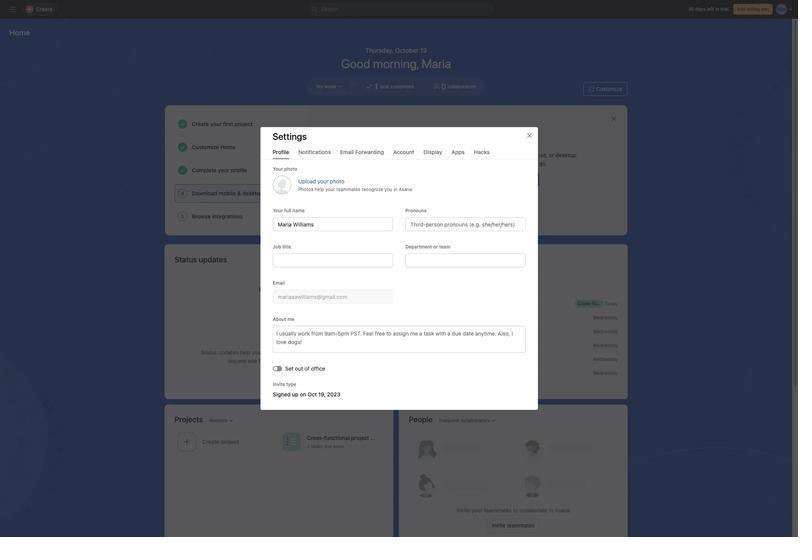 Task type: locate. For each thing, give the bounding box(es) containing it.
2 vertical spatial or
[[433, 244, 438, 250]]

the inside get asana for ios, android, or desktop. work at home or on the go.
[[530, 160, 538, 167]]

1 horizontal spatial photo
[[330, 178, 344, 185]]

save
[[441, 329, 453, 335]]

email up about
[[273, 280, 285, 286]]

1 vertical spatial close image
[[527, 133, 533, 139]]

left
[[707, 6, 714, 12]]

upload new photo image
[[273, 176, 291, 194]]

invite your teammates to collaborate in asana
[[457, 507, 570, 514]]

0 horizontal spatial you
[[252, 349, 261, 356]]

to
[[513, 507, 518, 514]]

display button
[[424, 149, 443, 159]]

your for upload
[[317, 178, 328, 185]]

trial
[[721, 6, 729, 12]]

photo right upload
[[330, 178, 344, 185]]

0 horizontal spatial the
[[283, 349, 291, 356]]

upload your photo photos help your teammates recognize you in asana
[[298, 178, 412, 192]]

your
[[273, 166, 283, 172], [273, 208, 283, 214]]

help up one
[[240, 349, 251, 356]]

2023
[[327, 391, 340, 398]]

1 vertical spatial invite
[[457, 507, 470, 514]]

in
[[716, 6, 720, 12], [394, 186, 398, 192], [508, 329, 513, 335], [549, 507, 554, 514]]

0 vertical spatial of
[[316, 349, 321, 356]]

19,
[[318, 391, 326, 398]]

your
[[210, 121, 222, 127], [317, 178, 328, 185], [325, 186, 335, 192], [472, 507, 483, 514]]

invite
[[273, 382, 285, 388], [457, 507, 470, 514], [492, 522, 506, 529]]

overdue button
[[469, 268, 491, 278]]

on inside the invite type signed up on oct 19, 2023
[[300, 391, 306, 398]]

help inside upload your photo photos help your teammates recognize you in asana
[[315, 186, 324, 192]]

on right up
[[300, 391, 306, 398]]

0 vertical spatial or
[[549, 152, 555, 158]]

or down ios,
[[516, 160, 521, 167]]

0 horizontal spatial close image
[[527, 133, 533, 139]]

2 your from the top
[[273, 208, 283, 214]]

one
[[248, 358, 257, 364]]

people
[[409, 415, 433, 424]]

teammates inside upload your photo photos help your teammates recognize you in asana
[[336, 186, 361, 192]]

0 horizontal spatial or
[[433, 244, 438, 250]]

in right the collaborate
[[549, 507, 554, 514]]

customize home
[[192, 144, 236, 150]]

download
[[192, 190, 217, 197]]

on down ios,
[[522, 160, 529, 167]]

0 vertical spatial teammates
[[336, 186, 361, 192]]

0 vertical spatial help
[[315, 186, 324, 192]]

1 horizontal spatial the
[[530, 160, 538, 167]]

you
[[384, 186, 392, 192], [252, 349, 261, 356]]

or right android, at the right top of page
[[549, 152, 555, 158]]

19
[[420, 47, 427, 54]]

1 horizontal spatial close image
[[611, 116, 617, 122]]

add billing info
[[737, 6, 770, 12]]

search list box
[[308, 3, 493, 15]]

create project link
[[175, 430, 279, 455]]

close image
[[611, 116, 617, 122], [527, 133, 533, 139]]

1 horizontal spatial you
[[384, 186, 392, 192]]

apps button
[[452, 149, 465, 159]]

billing
[[747, 6, 760, 12]]

close image up android, at the right top of page
[[527, 133, 533, 139]]

email inside button
[[340, 149, 354, 155]]

at
[[494, 160, 499, 167]]

the inside status updates help you monitor the progress of work. you can request one from any project.
[[283, 349, 291, 356]]

up
[[292, 391, 298, 398]]

1 horizontal spatial or
[[516, 160, 521, 167]]

1 vertical spatial help
[[240, 349, 251, 356]]

wednesday button
[[593, 315, 618, 321], [593, 329, 618, 335], [593, 343, 618, 348], [593, 356, 618, 362], [593, 370, 618, 376]]

invite inside invite teammates "button"
[[492, 522, 506, 529]]

today
[[605, 301, 618, 307]]

account
[[393, 149, 415, 155]]

5 wednesday from the top
[[593, 370, 618, 376]]

4 wednesday from the top
[[593, 356, 618, 362]]

3 wednesday from the top
[[593, 343, 618, 348]]

in right recognize
[[394, 186, 398, 192]]

the up project.
[[283, 349, 291, 356]]

asana up at
[[490, 152, 505, 158]]

wednesday
[[593, 315, 618, 321], [593, 329, 618, 335], [593, 343, 618, 348], [593, 356, 618, 362], [593, 370, 618, 376]]

about
[[273, 317, 286, 322]]

or left team
[[433, 244, 438, 250]]

any
[[272, 358, 281, 364]]

1 vertical spatial on
[[300, 391, 306, 398]]

0 vertical spatial your
[[273, 166, 283, 172]]

1 horizontal spatial invite
[[457, 507, 470, 514]]

close image for job title
[[527, 133, 533, 139]]

1 wednesday from the top
[[593, 315, 618, 321]]

can
[[348, 349, 357, 356]]

of
[[316, 349, 321, 356], [305, 366, 310, 372]]

asana
[[490, 152, 505, 158], [399, 186, 412, 192], [514, 329, 529, 335], [555, 507, 570, 514]]

set out of office switch
[[273, 366, 282, 372]]

1 vertical spatial teammates
[[484, 507, 512, 514]]

1 your from the top
[[273, 166, 283, 172]]

1 horizontal spatial help
[[315, 186, 324, 192]]

or
[[549, 152, 555, 158], [516, 160, 521, 167], [433, 244, 438, 250]]

2 horizontal spatial or
[[549, 152, 555, 158]]

1 vertical spatial photo
[[330, 178, 344, 185]]

photo
[[284, 166, 297, 172], [330, 178, 344, 185]]

help down upload your photo button
[[315, 186, 324, 192]]

0 vertical spatial photo
[[284, 166, 297, 172]]

you up one
[[252, 349, 261, 356]]

0 vertical spatial invite
[[273, 382, 285, 388]]

2 vertical spatial invite
[[492, 522, 506, 529]]

1 horizontal spatial of
[[316, 349, 321, 356]]

1 vertical spatial the
[[283, 349, 291, 356]]

photo down profile 'button'
[[284, 166, 297, 172]]

by
[[467, 329, 473, 335]]

1 horizontal spatial email
[[340, 149, 354, 155]]

of left work.
[[316, 349, 321, 356]]

0 vertical spatial close image
[[611, 116, 617, 122]]

teammates left recognize
[[336, 186, 361, 192]]

email for email forwarding
[[340, 149, 354, 155]]

project
[[351, 435, 369, 442]]

0 horizontal spatial photo
[[284, 166, 297, 172]]

0
[[442, 82, 446, 91]]

1 vertical spatial you
[[252, 349, 261, 356]]

invite for invite teammates
[[492, 522, 506, 529]]

0 horizontal spatial email
[[273, 280, 285, 286]]

None text field
[[273, 217, 393, 231], [273, 254, 393, 268], [405, 254, 526, 268], [273, 290, 393, 304], [273, 217, 393, 231], [273, 254, 393, 268], [405, 254, 526, 268], [273, 290, 393, 304]]

photo inside upload your photo photos help your teammates recognize you in asana
[[330, 178, 344, 185]]

home
[[500, 160, 514, 167]]

0 vertical spatial you
[[384, 186, 392, 192]]

of right 'out'
[[305, 366, 310, 372]]

complete
[[192, 167, 217, 174]]

close image down customize
[[611, 116, 617, 122]]

add
[[737, 6, 746, 12]]

in right left
[[716, 6, 720, 12]]

0 horizontal spatial on
[[300, 391, 306, 398]]

out
[[295, 366, 303, 372]]

your down profile 'button'
[[273, 166, 283, 172]]

0 vertical spatial on
[[522, 160, 529, 167]]

create project
[[202, 439, 239, 445]]

task completed
[[380, 84, 414, 89]]

1 vertical spatial of
[[305, 366, 310, 372]]

settings
[[273, 131, 307, 142]]

soon
[[334, 444, 344, 450]]

teammates left to
[[484, 507, 512, 514]]

invite for invite your teammates to collaborate in asana
[[457, 507, 470, 514]]

create
[[192, 121, 209, 127]]

email left forwarding
[[340, 149, 354, 155]]

on
[[522, 160, 529, 167], [300, 391, 306, 398]]

invite teammates button
[[487, 519, 540, 533]]

browse integrations
[[192, 213, 243, 220]]

download mobile & desktop apps
[[192, 190, 277, 197]]

0 horizontal spatial invite
[[273, 382, 285, 388]]

0 horizontal spatial of
[[305, 366, 310, 372]]

2 horizontal spatial invite
[[492, 522, 506, 529]]

in right collaborating
[[508, 329, 513, 335]]

2 wednesday button from the top
[[593, 329, 618, 335]]

0 vertical spatial the
[[530, 160, 538, 167]]

create your first project
[[192, 121, 253, 127]]

1 vertical spatial your
[[273, 208, 283, 214]]

1 horizontal spatial on
[[522, 160, 529, 167]]

5️⃣ fifth: save time by collaborating in asana
[[418, 329, 529, 335]]

asana up the pronouns
[[399, 186, 412, 192]]

2 vertical spatial teammates
[[507, 522, 535, 529]]

0 horizontal spatial help
[[240, 349, 251, 356]]

your left full
[[273, 208, 283, 214]]

email
[[340, 149, 354, 155], [273, 280, 285, 286]]

invite inside the invite type signed up on oct 19, 2023
[[273, 382, 285, 388]]

project.
[[282, 358, 301, 364]]

work
[[480, 160, 493, 167]]

0 vertical spatial email
[[340, 149, 354, 155]]

teammates down to
[[507, 522, 535, 529]]

1 vertical spatial email
[[273, 280, 285, 286]]

full
[[284, 208, 291, 214]]

hacks
[[474, 149, 490, 155]]

get
[[480, 152, 489, 158]]

get asana for ios, android, or desktop. work at home or on the go.
[[480, 152, 578, 167]]

ios,
[[515, 152, 525, 158]]

you right recognize
[[384, 186, 392, 192]]

the down android, at the right top of page
[[530, 160, 538, 167]]



Task type: vqa. For each thing, say whether or not it's contained in the screenshot.
What's inside button
no



Task type: describe. For each thing, give the bounding box(es) containing it.
your full name
[[273, 208, 305, 214]]

monitor
[[263, 349, 282, 356]]

set out of office
[[285, 366, 325, 372]]

account button
[[393, 149, 415, 159]]

department or team
[[405, 244, 450, 250]]

invite teammates
[[492, 522, 535, 529]]

email forwarding button
[[340, 149, 384, 159]]

apps
[[452, 149, 465, 155]]

for
[[507, 152, 514, 158]]

customize
[[596, 86, 623, 92]]

your for settings
[[273, 166, 283, 172]]

complete your profile
[[192, 167, 247, 174]]

you
[[338, 349, 347, 356]]

due
[[324, 444, 332, 450]]

updates
[[218, 349, 239, 356]]

2 wednesday from the top
[[593, 329, 618, 335]]

hacks button
[[474, 149, 490, 159]]

info
[[762, 6, 770, 12]]

department
[[405, 244, 432, 250]]

collaborate
[[520, 507, 548, 514]]

30
[[689, 6, 694, 12]]

thursday,
[[366, 47, 394, 54]]

your for invite
[[472, 507, 483, 514]]

1 wednesday button from the top
[[593, 315, 618, 321]]

upcoming
[[434, 268, 460, 274]]

invite for invite type signed up on oct 19, 2023
[[273, 382, 285, 388]]

completed image
[[408, 327, 417, 336]]

teammates inside "button"
[[507, 522, 535, 529]]

asana inside get asana for ios, android, or desktop. work at home or on the go.
[[490, 152, 505, 158]]

maria
[[422, 56, 451, 71]]

fifth:
[[427, 329, 440, 335]]

cross-functional project plan 2 tasks due soon
[[307, 435, 382, 450]]

add profile photo image
[[409, 251, 428, 270]]

1
[[374, 82, 379, 91]]

work.
[[323, 349, 336, 356]]

in inside upload your photo photos help your teammates recognize you in asana
[[394, 186, 398, 192]]

oct
[[308, 391, 317, 398]]

signed
[[273, 391, 291, 398]]

4 wednesday button from the top
[[593, 356, 618, 362]]

of inside status updates help you monitor the progress of work. you can request one from any project.
[[316, 349, 321, 356]]

asana right the collaborate
[[555, 507, 570, 514]]

projects
[[175, 415, 203, 424]]

customize button
[[584, 82, 628, 96]]

email forwarding
[[340, 149, 384, 155]]

morning,
[[373, 56, 419, 71]]

5
[[181, 213, 184, 220]]

invite type signed up on oct 19, 2023
[[273, 382, 340, 398]]

asana inside upload your photo photos help your teammates recognize you in asana
[[399, 186, 412, 192]]

2
[[307, 444, 310, 450]]

your photo
[[273, 166, 297, 172]]

upload your photo button
[[298, 178, 344, 185]]

your for create
[[210, 121, 222, 127]]

type
[[286, 382, 296, 388]]

today button
[[605, 301, 618, 307]]

Third-person pronouns (e.g. she/her/hers) text field
[[405, 217, 526, 231]]

collaborators
[[448, 84, 476, 89]]

search
[[321, 6, 339, 12]]

list image
[[287, 437, 296, 447]]

upcoming button
[[434, 268, 460, 278]]

me
[[288, 317, 294, 322]]

set
[[285, 366, 293, 372]]

progress
[[293, 349, 315, 356]]

task
[[380, 84, 389, 89]]

email for email
[[273, 280, 285, 286]]

october
[[395, 47, 419, 54]]

profile
[[273, 149, 289, 155]]

notifications
[[299, 149, 331, 155]]

3 wednesday button from the top
[[593, 343, 618, 348]]

5 wednesday button from the top
[[593, 370, 618, 376]]

status updates help you monitor the progress of work. you can request one from any project.
[[201, 349, 357, 364]]

completed
[[500, 268, 528, 274]]

status
[[201, 349, 217, 356]]

name
[[292, 208, 305, 214]]

android,
[[527, 152, 548, 158]]

photos
[[298, 186, 313, 192]]

display
[[424, 149, 443, 155]]

I usually work from 9am-5pm PST. Feel free to assign me a task with a due date anytime. Also, I love dogs! text field
[[273, 326, 526, 353]]

profile button
[[273, 149, 289, 159]]

notifications button
[[299, 149, 331, 159]]

cross-
[[307, 435, 324, 442]]

your profile
[[218, 167, 247, 174]]

30 days left in trial
[[689, 6, 729, 12]]

you inside upload your photo photos help your teammates recognize you in asana
[[384, 186, 392, 192]]

your for your photo
[[273, 208, 283, 214]]

desktop apps
[[243, 190, 277, 197]]

on inside get asana for ios, android, or desktop. work at home or on the go.
[[522, 160, 529, 167]]

mobile
[[219, 190, 236, 197]]

asana right collaborating
[[514, 329, 529, 335]]

add billing info button
[[734, 4, 773, 15]]

help inside status updates help you monitor the progress of work. you can request one from any project.
[[240, 349, 251, 356]]

5️⃣
[[418, 329, 425, 335]]

1 vertical spatial or
[[516, 160, 521, 167]]

overdue
[[469, 268, 491, 274]]

upload
[[298, 178, 316, 185]]

time
[[454, 329, 465, 335]]

you inside status updates help you monitor the progress of work. you can request one from any project.
[[252, 349, 261, 356]]

search button
[[308, 3, 493, 15]]

&
[[237, 190, 241, 197]]

Completed checkbox
[[408, 327, 417, 336]]

go.
[[539, 160, 547, 167]]

close image for projects
[[611, 116, 617, 122]]

from
[[259, 358, 270, 364]]

team
[[439, 244, 450, 250]]

recognize
[[362, 186, 383, 192]]

functional
[[324, 435, 350, 442]]

first project
[[223, 121, 253, 127]]



